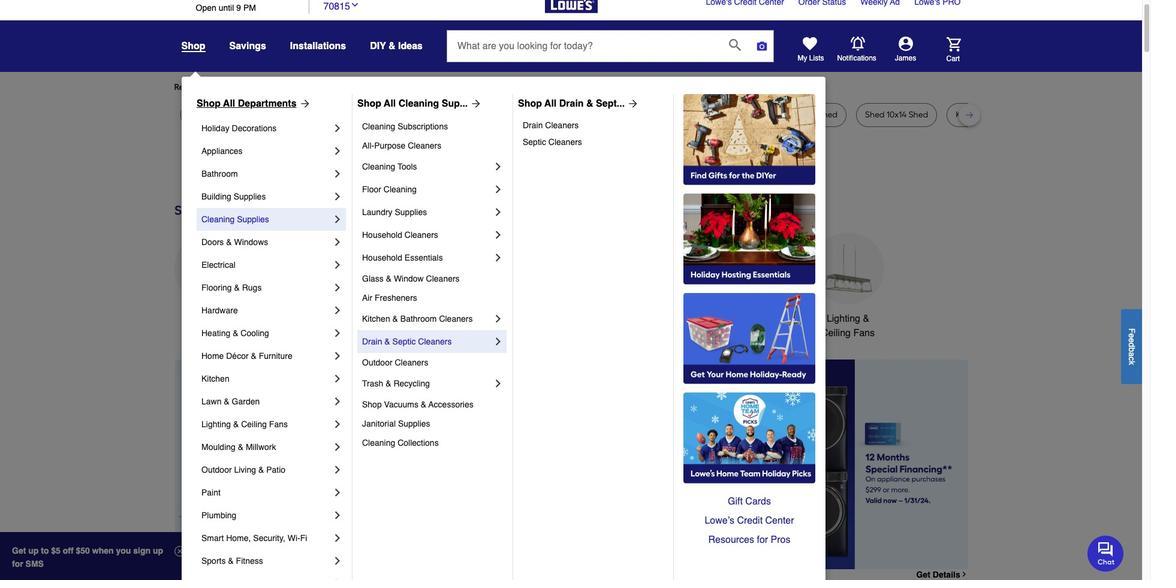 Task type: describe. For each thing, give the bounding box(es) containing it.
10x14
[[887, 110, 907, 120]]

millwork
[[246, 443, 276, 452]]

stick
[[284, 110, 302, 120]]

kitchen for kitchen faucets
[[449, 314, 481, 324]]

chevron right image inside get details link
[[961, 571, 968, 579]]

shed for shed outdoor storage
[[705, 110, 725, 120]]

to
[[41, 546, 49, 556]]

shop button
[[181, 40, 205, 52]]

1 e from the top
[[1128, 333, 1137, 338]]

chevron right image for building supplies
[[332, 191, 344, 203]]

chat invite button image
[[1088, 535, 1125, 572]]

accessories
[[429, 400, 474, 410]]

holiday
[[202, 124, 230, 133]]

shop all drain & sept... link
[[518, 97, 640, 111]]

70815
[[324, 1, 350, 12]]

recycling
[[394, 379, 430, 389]]

building supplies link
[[202, 185, 332, 208]]

home décor & furniture
[[202, 352, 293, 361]]

chevron right image for kitchen & bathroom cleaners
[[492, 313, 504, 325]]

cleaning supplies
[[202, 215, 269, 224]]

c
[[1128, 357, 1137, 361]]

& for 'trash & recycling' link on the left bottom of the page
[[386, 379, 391, 389]]

lowe's wishes you and your family a happy hanukkah. image
[[174, 158, 968, 188]]

off
[[63, 546, 74, 556]]

flooring
[[202, 283, 232, 293]]

suggestions
[[329, 82, 376, 92]]

you for more suggestions for you
[[390, 82, 404, 92]]

f e e d b a c k button
[[1122, 309, 1143, 384]]

chevron right image for smart home, security, wi-fi
[[332, 533, 344, 545]]

purpose
[[374, 141, 406, 151]]

board
[[655, 110, 677, 120]]

lowe's home team holiday picks. image
[[684, 393, 816, 484]]

arrow right image inside shop all departments link
[[297, 98, 311, 110]]

up to 30 percent off select major appliances. plus, save up to an extra $750 on major appliances. image
[[387, 360, 968, 570]]

household for household cleaners
[[362, 230, 402, 240]]

1 up from the left
[[28, 546, 39, 556]]

smart home, security, wi-fi
[[202, 534, 307, 543]]

fitness
[[236, 557, 263, 566]]

chevron right image for home décor & furniture
[[332, 350, 344, 362]]

chevron right image for lawn & garden
[[332, 396, 344, 408]]

electrical link
[[202, 254, 332, 277]]

kitchen & bathroom cleaners
[[362, 314, 473, 324]]

for inside the more suggestions for you link
[[377, 82, 388, 92]]

& for glass & window cleaners link
[[386, 274, 392, 284]]

laundry
[[362, 208, 393, 217]]

smart for smart home, security, wi-fi
[[202, 534, 224, 543]]

1 horizontal spatial bathroom
[[401, 314, 437, 324]]

camera image
[[756, 40, 768, 52]]

christmas decorations
[[367, 314, 418, 339]]

moulding & millwork link
[[202, 436, 332, 459]]

floor
[[362, 185, 381, 194]]

arrow right image for shop all drain & sept...
[[625, 98, 640, 110]]

heating
[[202, 329, 231, 338]]

vacuums
[[384, 400, 419, 410]]

fresheners
[[375, 293, 417, 303]]

cleaning subscriptions
[[362, 122, 448, 131]]

hardie
[[627, 110, 653, 120]]

shop all cleaning sup...
[[358, 98, 468, 109]]

cleaning for subscriptions
[[362, 122, 395, 131]]

shop all departments
[[197, 98, 297, 109]]

shed 10x14 shed
[[866, 110, 929, 120]]

gift cards link
[[684, 492, 816, 512]]

searches
[[234, 82, 269, 92]]

& for heating & cooling link
[[233, 329, 238, 338]]

collections
[[398, 438, 439, 448]]

bathroom inside button
[[645, 314, 687, 324]]

b
[[1128, 347, 1137, 352]]

home,
[[226, 534, 251, 543]]

center
[[766, 516, 795, 527]]

glass & window cleaners
[[362, 274, 460, 284]]

sup...
[[442, 98, 468, 109]]

all for drain
[[545, 98, 557, 109]]

cleaners down drain cleaners
[[549, 137, 582, 147]]

supplies for laundry supplies
[[395, 208, 427, 217]]

james
[[895, 54, 917, 62]]

fi
[[300, 534, 307, 543]]

recommended searches for you heading
[[174, 82, 968, 94]]

when
[[92, 546, 114, 556]]

bathroom link
[[202, 163, 332, 185]]

sports & fitness link
[[202, 550, 332, 573]]

paint
[[202, 488, 221, 498]]

hardie board
[[627, 110, 677, 120]]

shop 25 days of deals by category image
[[174, 200, 968, 220]]

chevron right image for kitchen
[[332, 373, 344, 385]]

kitchen faucets
[[449, 314, 518, 324]]

scroll to item #2 image
[[648, 548, 677, 553]]

lawn mower
[[189, 110, 239, 120]]

home inside button
[[759, 314, 784, 324]]

lighting inside "lighting & ceiling fans"
[[827, 314, 861, 324]]

shop for shop
[[181, 41, 205, 52]]

plumbing
[[202, 511, 237, 521]]

household cleaners
[[362, 230, 438, 240]]

open until 9 pm
[[196, 3, 256, 13]]

moulding & millwork
[[202, 443, 276, 452]]

cleaners down subscriptions
[[408, 141, 442, 151]]

outdoor for outdoor living & patio
[[202, 465, 232, 475]]

chevron right image for bathroom
[[332, 168, 344, 180]]

& inside "lighting & ceiling fans"
[[863, 314, 870, 324]]

& inside shop vacuums & accessories "link"
[[421, 400, 427, 410]]

chevron right image for holiday decorations
[[332, 122, 344, 134]]

& for kitchen & bathroom cleaners link
[[393, 314, 398, 324]]

shop for shop vacuums & accessories
[[362, 400, 382, 410]]

cleaners up recycling
[[395, 358, 429, 368]]

f e e d b a c k
[[1128, 328, 1137, 365]]

janitorial supplies link
[[362, 415, 504, 434]]

trash & recycling
[[362, 379, 430, 389]]

1 vertical spatial home
[[202, 352, 224, 361]]

chevron right image for drain & septic cleaners
[[492, 336, 504, 348]]

supplies for janitorial supplies
[[398, 419, 430, 429]]

building supplies
[[202, 192, 266, 202]]

chevron right image for paint
[[332, 487, 344, 499]]

shed for shed 10x14 shed
[[866, 110, 885, 120]]

25 days of deals. don't miss deals every day. same-day delivery on in-stock orders placed by 2 p m. image
[[174, 360, 368, 570]]

chevron right image for heating & cooling
[[332, 328, 344, 340]]

lowe's home improvement notification center image
[[851, 36, 865, 51]]

smart for smart home
[[730, 314, 756, 324]]

smart home
[[730, 314, 784, 324]]

kitchen & bathroom cleaners link
[[362, 308, 492, 331]]

k
[[1128, 361, 1137, 365]]

cleaning supplies link
[[202, 208, 332, 231]]

hardware
[[202, 306, 238, 316]]

trash & recycling link
[[362, 373, 492, 395]]

supplies for cleaning supplies
[[237, 215, 269, 224]]

appliances button
[[174, 233, 246, 326]]

chevron right image for doors & windows
[[332, 236, 344, 248]]

subscriptions
[[398, 122, 448, 131]]

cleaning up interior
[[399, 98, 439, 109]]

0 horizontal spatial bathroom
[[202, 169, 238, 179]]

Search Query text field
[[447, 31, 720, 62]]

chevron right image for cleaning supplies
[[332, 214, 344, 226]]

decorations for christmas
[[367, 328, 418, 339]]

kitchen for kitchen & bathroom cleaners
[[362, 314, 390, 324]]

notifications
[[838, 54, 877, 62]]

& inside shop all drain & sept... 'link'
[[587, 98, 594, 109]]

shop for shop all departments
[[197, 98, 221, 109]]

lighting & ceiling fans inside lighting & ceiling fans link
[[202, 420, 288, 430]]

kitchen link
[[202, 368, 332, 391]]

shop all departments link
[[197, 97, 311, 111]]

for up departments
[[271, 82, 282, 92]]

d
[[1128, 343, 1137, 347]]

& for flooring & rugs link
[[234, 283, 240, 293]]

lowe's credit center link
[[684, 512, 816, 531]]

& for lighting & ceiling fans link
[[233, 420, 239, 430]]

cart button
[[930, 37, 961, 63]]

cleaning for tools
[[362, 162, 395, 172]]

faucets
[[484, 314, 518, 324]]

2 e from the top
[[1128, 338, 1137, 343]]

lawn
[[189, 110, 210, 120]]

lowe's home improvement logo image
[[545, 0, 598, 27]]



Task type: locate. For each thing, give the bounding box(es) containing it.
& inside heating & cooling link
[[233, 329, 238, 338]]

get up to $5 off $50 when you sign up for sms
[[12, 546, 163, 569]]

& inside glass & window cleaners link
[[386, 274, 392, 284]]

christmas
[[371, 314, 414, 324]]

0 horizontal spatial up
[[28, 546, 39, 556]]

1 horizontal spatial arrow right image
[[625, 98, 640, 110]]

e up "d"
[[1128, 333, 1137, 338]]

4 shed from the left
[[909, 110, 929, 120]]

chevron right image for laundry supplies
[[492, 206, 504, 218]]

2 arrow right image from the left
[[625, 98, 640, 110]]

you left more
[[283, 82, 298, 92]]

my lists
[[798, 54, 825, 62]]

decorations
[[232, 124, 277, 133], [367, 328, 418, 339]]

0 horizontal spatial arrow right image
[[297, 98, 311, 110]]

2 shed from the left
[[819, 110, 838, 120]]

1 horizontal spatial home
[[759, 314, 784, 324]]

0 vertical spatial shop
[[181, 41, 205, 52]]

1 horizontal spatial fans
[[854, 328, 875, 339]]

cleaners up septic cleaners
[[545, 121, 579, 130]]

1 horizontal spatial outdoor
[[362, 358, 393, 368]]

0 vertical spatial lighting
[[827, 314, 861, 324]]

chevron right image for cleaning tools
[[492, 161, 504, 173]]

1 horizontal spatial you
[[390, 82, 404, 92]]

supplies inside laundry supplies link
[[395, 208, 427, 217]]

drain up "quikrete"
[[560, 98, 584, 109]]

cleaners up air fresheners link in the left of the page
[[426, 274, 460, 284]]

shed right storage
[[819, 110, 838, 120]]

drain inside 'link'
[[560, 98, 584, 109]]

2 vertical spatial drain
[[362, 337, 382, 347]]

janitorial supplies
[[362, 419, 430, 429]]

shop all drain & sept...
[[518, 98, 625, 109]]

cards
[[746, 497, 771, 507]]

0 vertical spatial outdoor
[[362, 358, 393, 368]]

0 vertical spatial drain
[[560, 98, 584, 109]]

household up the glass
[[362, 253, 402, 263]]

1 household from the top
[[362, 230, 402, 240]]

1 horizontal spatial shop
[[358, 98, 382, 109]]

resources for pros link
[[684, 531, 816, 550]]

outdoor up trash
[[362, 358, 393, 368]]

drain for drain cleaners
[[523, 121, 543, 130]]

all for cleaning
[[384, 98, 396, 109]]

2 horizontal spatial all
[[545, 98, 557, 109]]

cleaners up outdoor cleaners link
[[418, 337, 452, 347]]

0 horizontal spatial shop
[[197, 98, 221, 109]]

chevron right image for floor cleaning
[[492, 184, 504, 196]]

cleaners down air fresheners link in the left of the page
[[439, 314, 473, 324]]

3 all from the left
[[545, 98, 557, 109]]

lighting & ceiling fans link
[[202, 413, 332, 436]]

supplies up the cleaning supplies on the top left of the page
[[234, 192, 266, 202]]

chevron right image for moulding & millwork
[[332, 441, 344, 453]]

0 vertical spatial septic
[[523, 137, 546, 147]]

outdoor for outdoor cleaners
[[362, 358, 393, 368]]

1 horizontal spatial septic
[[523, 137, 546, 147]]

get inside get up to $5 off $50 when you sign up for sms
[[12, 546, 26, 556]]

arrow right image
[[468, 98, 482, 110], [625, 98, 640, 110]]

2 shop from the left
[[358, 98, 382, 109]]

wallpaper
[[304, 110, 344, 120]]

arrow right image left board
[[625, 98, 640, 110]]

for
[[271, 82, 282, 92], [377, 82, 388, 92], [757, 535, 768, 546], [12, 560, 23, 569]]

find gifts for the diyer. image
[[684, 94, 816, 185]]

septic down drain cleaners
[[523, 137, 546, 147]]

cleaning down door
[[362, 122, 395, 131]]

0 vertical spatial appliances
[[202, 146, 243, 156]]

arrow right image
[[297, 98, 311, 110], [946, 465, 958, 477]]

smart home button
[[721, 233, 793, 326]]

for inside get up to $5 off $50 when you sign up for sms
[[12, 560, 23, 569]]

bathroom
[[202, 169, 238, 179], [645, 314, 687, 324], [401, 314, 437, 324]]

septic up outdoor cleaners
[[393, 337, 416, 347]]

0 vertical spatial ceiling
[[822, 328, 851, 339]]

1 vertical spatial fans
[[269, 420, 288, 430]]

supplies for building supplies
[[234, 192, 266, 202]]

arrow right image for shop all cleaning sup...
[[468, 98, 482, 110]]

drain down the 'christmas'
[[362, 337, 382, 347]]

patio
[[266, 465, 286, 475]]

arrow right image up cleaning subscriptions link
[[468, 98, 482, 110]]

0 horizontal spatial drain
[[362, 337, 382, 347]]

get
[[12, 546, 26, 556], [917, 570, 931, 580]]

moulding
[[202, 443, 236, 452]]

& for lawn & garden link
[[224, 397, 230, 407]]

decorations down the 'christmas'
[[367, 328, 418, 339]]

decorations down peel
[[232, 124, 277, 133]]

cleaning for collections
[[362, 438, 395, 448]]

0 vertical spatial lighting & ceiling fans
[[822, 314, 875, 339]]

2 up from the left
[[153, 546, 163, 556]]

0 vertical spatial smart
[[730, 314, 756, 324]]

doors & windows
[[202, 238, 268, 247]]

drain cleaners link
[[523, 117, 665, 134]]

shop up door
[[358, 98, 382, 109]]

shop
[[197, 98, 221, 109], [358, 98, 382, 109], [518, 98, 542, 109]]

chevron right image for household essentials
[[492, 252, 504, 264]]

more suggestions for you
[[307, 82, 404, 92]]

supplies inside the janitorial supplies link
[[398, 419, 430, 429]]

living
[[234, 465, 256, 475]]

2 horizontal spatial kitchen
[[449, 314, 481, 324]]

1 horizontal spatial drain
[[523, 121, 543, 130]]

0 horizontal spatial all
[[223, 98, 235, 109]]

lighting & ceiling fans inside lighting & ceiling fans button
[[822, 314, 875, 339]]

1 vertical spatial outdoor
[[202, 465, 232, 475]]

shed left 10x14 in the top right of the page
[[866, 110, 885, 120]]

lowe's home improvement lists image
[[803, 37, 817, 51]]

& inside diy & ideas button
[[389, 41, 396, 52]]

chevron right image for hardware
[[332, 305, 344, 317]]

0 vertical spatial fans
[[854, 328, 875, 339]]

1 vertical spatial smart
[[202, 534, 224, 543]]

lighting & ceiling fans button
[[813, 233, 884, 341]]

get for get up to $5 off $50 when you sign up for sms
[[12, 546, 26, 556]]

cleaning down janitorial
[[362, 438, 395, 448]]

my
[[798, 54, 808, 62]]

cleaning down all-
[[362, 162, 395, 172]]

you up shop all cleaning sup...
[[390, 82, 404, 92]]

1 horizontal spatial ceiling
[[822, 328, 851, 339]]

shop for shop all cleaning sup...
[[358, 98, 382, 109]]

decorations for holiday
[[232, 124, 277, 133]]

appliances inside button
[[187, 314, 234, 324]]

air
[[362, 293, 373, 303]]

shop up lawn mower
[[197, 98, 221, 109]]

& inside 'trash & recycling' link
[[386, 379, 391, 389]]

1 horizontal spatial lighting & ceiling fans
[[822, 314, 875, 339]]

2 horizontal spatial shop
[[518, 98, 542, 109]]

septic
[[523, 137, 546, 147], [393, 337, 416, 347]]

arrow right image inside shop all drain & sept... 'link'
[[625, 98, 640, 110]]

drain & septic cleaners link
[[362, 331, 492, 353]]

chevron right image for household cleaners
[[492, 229, 504, 241]]

household
[[362, 230, 402, 240], [362, 253, 402, 263]]

floor cleaning link
[[362, 178, 492, 201]]

& inside kitchen & bathroom cleaners link
[[393, 314, 398, 324]]

chevron right image
[[332, 122, 344, 134], [492, 161, 504, 173], [332, 191, 344, 203], [492, 206, 504, 218], [332, 259, 344, 271], [332, 282, 344, 294], [492, 313, 504, 325], [332, 328, 344, 340], [332, 396, 344, 408], [332, 419, 344, 431], [332, 441, 344, 453], [332, 510, 344, 522], [332, 578, 344, 581]]

all
[[223, 98, 235, 109], [384, 98, 396, 109], [545, 98, 557, 109]]

appliances link
[[202, 140, 332, 163]]

rugs
[[242, 283, 262, 293]]

glass & window cleaners link
[[362, 269, 504, 289]]

0 vertical spatial arrow right image
[[297, 98, 311, 110]]

2 household from the top
[[362, 253, 402, 263]]

None search field
[[447, 30, 774, 73]]

air fresheners link
[[362, 289, 504, 308]]

chevron right image for flooring & rugs
[[332, 282, 344, 294]]

2 you from the left
[[390, 82, 404, 92]]

shop up toilet
[[518, 98, 542, 109]]

gift
[[728, 497, 743, 507]]

1 shed from the left
[[705, 110, 725, 120]]

1 all from the left
[[223, 98, 235, 109]]

chevron right image for outdoor living & patio
[[332, 464, 344, 476]]

all for departments
[[223, 98, 235, 109]]

3 shop from the left
[[518, 98, 542, 109]]

0 vertical spatial home
[[759, 314, 784, 324]]

supplies up windows
[[237, 215, 269, 224]]

& inside flooring & rugs link
[[234, 283, 240, 293]]

shop down open
[[181, 41, 205, 52]]

search image
[[729, 39, 741, 51]]

0 vertical spatial household
[[362, 230, 402, 240]]

supplies down the shop vacuums & accessories
[[398, 419, 430, 429]]

for left sms
[[12, 560, 23, 569]]

installations
[[290, 41, 346, 52]]

0 horizontal spatial shop
[[181, 41, 205, 52]]

interior
[[392, 110, 419, 120]]

lowe's credit center
[[705, 516, 795, 527]]

up right sign
[[153, 546, 163, 556]]

0 horizontal spatial home
[[202, 352, 224, 361]]

kitchen inside button
[[449, 314, 481, 324]]

cleaning up laundry supplies on the top left of page
[[384, 185, 417, 194]]

shop inside 'link'
[[518, 98, 542, 109]]

all up drain cleaners
[[545, 98, 557, 109]]

& for doors & windows link
[[226, 238, 232, 247]]

all-
[[362, 141, 374, 151]]

household cleaners link
[[362, 224, 492, 247]]

glass
[[362, 274, 384, 284]]

9
[[236, 3, 241, 13]]

1 horizontal spatial shop
[[362, 400, 382, 410]]

chevron right image for plumbing
[[332, 510, 344, 522]]

& inside home décor & furniture link
[[251, 352, 257, 361]]

get left details
[[917, 570, 931, 580]]

arrow right image inside shop all cleaning sup... link
[[468, 98, 482, 110]]

flooring & rugs
[[202, 283, 262, 293]]

up left to
[[28, 546, 39, 556]]

sept...
[[596, 98, 625, 109]]

get your home holiday-ready. image
[[684, 293, 816, 385]]

drain & septic cleaners
[[362, 337, 452, 347]]

drain down toilet
[[523, 121, 543, 130]]

chevron right image for sports & fitness
[[332, 555, 344, 567]]

chevron right image for lighting & ceiling fans
[[332, 419, 344, 431]]

0 horizontal spatial lighting
[[202, 420, 231, 430]]

1 vertical spatial get
[[917, 570, 931, 580]]

1 vertical spatial lighting
[[202, 420, 231, 430]]

& inside lighting & ceiling fans link
[[233, 420, 239, 430]]

& for moulding & millwork link
[[238, 443, 244, 452]]

security,
[[253, 534, 285, 543]]

septic cleaners link
[[523, 134, 665, 151]]

2 all from the left
[[384, 98, 396, 109]]

heating & cooling
[[202, 329, 269, 338]]

household down the laundry
[[362, 230, 402, 240]]

gift cards
[[728, 497, 771, 507]]

supplies up household cleaners
[[395, 208, 427, 217]]

1 you from the left
[[283, 82, 298, 92]]

1 vertical spatial appliances
[[187, 314, 234, 324]]

0 horizontal spatial fans
[[269, 420, 288, 430]]

kitchen up lawn
[[202, 374, 230, 384]]

0 horizontal spatial arrow right image
[[468, 98, 482, 110]]

sign
[[133, 546, 151, 556]]

& inside doors & windows link
[[226, 238, 232, 247]]

shop up janitorial
[[362, 400, 382, 410]]

kitchen left faucets
[[449, 314, 481, 324]]

outdoor down moulding
[[202, 465, 232, 475]]

all-purpose cleaners
[[362, 141, 442, 151]]

credit
[[737, 516, 763, 527]]

1 vertical spatial decorations
[[367, 328, 418, 339]]

1 vertical spatial lighting & ceiling fans
[[202, 420, 288, 430]]

sports
[[202, 557, 226, 566]]

home décor & furniture link
[[202, 345, 332, 368]]

kitchen faucets button
[[448, 233, 520, 326]]

0 horizontal spatial lighting & ceiling fans
[[202, 420, 288, 430]]

sports & fitness
[[202, 557, 263, 566]]

0 horizontal spatial smart
[[202, 534, 224, 543]]

electrical
[[202, 260, 236, 270]]

plumbing link
[[202, 504, 332, 527]]

fans inside "lighting & ceiling fans"
[[854, 328, 875, 339]]

all up door interior
[[384, 98, 396, 109]]

mower
[[212, 110, 239, 120]]

get up sms
[[12, 546, 26, 556]]

flooring & rugs link
[[202, 277, 332, 299]]

windows
[[234, 238, 268, 247]]

1 horizontal spatial all
[[384, 98, 396, 109]]

& for drain & septic cleaners link on the left bottom
[[385, 337, 390, 347]]

1 horizontal spatial kitchen
[[362, 314, 390, 324]]

decorations inside button
[[367, 328, 418, 339]]

shed for shed
[[819, 110, 838, 120]]

& inside drain & septic cleaners link
[[385, 337, 390, 347]]

appliances down 'holiday'
[[202, 146, 243, 156]]

2 horizontal spatial bathroom
[[645, 314, 687, 324]]

cleaning tools
[[362, 162, 417, 172]]

1 vertical spatial ceiling
[[241, 420, 267, 430]]

& inside moulding & millwork link
[[238, 443, 244, 452]]

shop inside "link"
[[362, 400, 382, 410]]

appliances up heating
[[187, 314, 234, 324]]

chevron right image
[[332, 145, 344, 157], [332, 168, 344, 180], [492, 184, 504, 196], [332, 214, 344, 226], [492, 229, 504, 241], [332, 236, 344, 248], [492, 252, 504, 264], [332, 305, 344, 317], [492, 336, 504, 348], [332, 350, 344, 362], [332, 373, 344, 385], [492, 378, 504, 390], [332, 464, 344, 476], [332, 487, 344, 499], [332, 533, 344, 545], [332, 555, 344, 567], [961, 571, 968, 579]]

for up door
[[377, 82, 388, 92]]

lowe's home improvement cart image
[[947, 37, 961, 51]]

& inside the sports & fitness link
[[228, 557, 234, 566]]

cleaning subscriptions link
[[362, 117, 504, 136]]

holiday hosting essentials. image
[[684, 194, 816, 285]]

smart inside button
[[730, 314, 756, 324]]

cleaning down building
[[202, 215, 235, 224]]

all up mower
[[223, 98, 235, 109]]

outdoor
[[727, 110, 759, 120]]

0 horizontal spatial decorations
[[232, 124, 277, 133]]

shop for shop all drain & sept...
[[518, 98, 542, 109]]

you for recommended searches for you
[[283, 82, 298, 92]]

ceiling inside "lighting & ceiling fans"
[[822, 328, 851, 339]]

0 vertical spatial decorations
[[232, 124, 277, 133]]

chevron down image
[[350, 0, 360, 9]]

e up b
[[1128, 338, 1137, 343]]

cleaners up essentials
[[405, 230, 438, 240]]

garden
[[232, 397, 260, 407]]

my lists link
[[798, 37, 825, 63]]

& for the sports & fitness link
[[228, 557, 234, 566]]

1 horizontal spatial get
[[917, 570, 931, 580]]

cleaning
[[399, 98, 439, 109], [362, 122, 395, 131], [362, 162, 395, 172], [384, 185, 417, 194], [202, 215, 235, 224], [362, 438, 395, 448]]

cleaning tools link
[[362, 155, 492, 178]]

ideas
[[398, 41, 423, 52]]

1 vertical spatial septic
[[393, 337, 416, 347]]

outdoor cleaners link
[[362, 353, 504, 373]]

1 vertical spatial shop
[[362, 400, 382, 410]]

0 horizontal spatial ceiling
[[241, 420, 267, 430]]

diy & ideas button
[[370, 35, 423, 57]]

get for get details
[[917, 570, 931, 580]]

& for diy & ideas button
[[389, 41, 396, 52]]

all inside 'link'
[[545, 98, 557, 109]]

1 shop from the left
[[197, 98, 221, 109]]

recommended searches for you
[[174, 82, 298, 92]]

0 vertical spatial get
[[12, 546, 26, 556]]

2 horizontal spatial drain
[[560, 98, 584, 109]]

0 horizontal spatial outdoor
[[202, 465, 232, 475]]

1 horizontal spatial smart
[[730, 314, 756, 324]]

cleaning for supplies
[[202, 215, 235, 224]]

& inside the outdoor living & patio link
[[259, 465, 264, 475]]

for inside "resources for pros" link
[[757, 535, 768, 546]]

0 horizontal spatial septic
[[393, 337, 416, 347]]

drain for drain & septic cleaners
[[362, 337, 382, 347]]

1 vertical spatial drain
[[523, 121, 543, 130]]

chevron right image for appliances
[[332, 145, 344, 157]]

0 horizontal spatial get
[[12, 546, 26, 556]]

kitchen down air
[[362, 314, 390, 324]]

pm
[[243, 3, 256, 13]]

shop
[[181, 41, 205, 52], [362, 400, 382, 410]]

1 horizontal spatial lighting
[[827, 314, 861, 324]]

diy & ideas
[[370, 41, 423, 52]]

chevron right image for electrical
[[332, 259, 344, 271]]

lighting & ceiling fans
[[822, 314, 875, 339], [202, 420, 288, 430]]

christmas decorations button
[[357, 233, 429, 341]]

1 horizontal spatial decorations
[[367, 328, 418, 339]]

3 shed from the left
[[866, 110, 885, 120]]

& inside lawn & garden link
[[224, 397, 230, 407]]

1 vertical spatial arrow right image
[[946, 465, 958, 477]]

savings
[[229, 41, 266, 52]]

shed left outdoor
[[705, 110, 725, 120]]

1 arrow right image from the left
[[468, 98, 482, 110]]

1 horizontal spatial arrow right image
[[946, 465, 958, 477]]

shed right 10x14 in the top right of the page
[[909, 110, 929, 120]]

1 vertical spatial household
[[362, 253, 402, 263]]

for left 'pros'
[[757, 535, 768, 546]]

supplies inside cleaning supplies link
[[237, 215, 269, 224]]

household inside 'link'
[[362, 253, 402, 263]]

f
[[1128, 328, 1137, 333]]

1 horizontal spatial up
[[153, 546, 163, 556]]

heating & cooling link
[[202, 322, 332, 345]]

0 horizontal spatial kitchen
[[202, 374, 230, 384]]

supplies inside "building supplies" link
[[234, 192, 266, 202]]

household for household essentials
[[362, 253, 402, 263]]

peel
[[266, 110, 282, 120]]

shed outdoor storage
[[705, 110, 791, 120]]

chevron right image for trash & recycling
[[492, 378, 504, 390]]

0 horizontal spatial you
[[283, 82, 298, 92]]



Task type: vqa. For each thing, say whether or not it's contained in the screenshot.
All-Purpose Cleaners
yes



